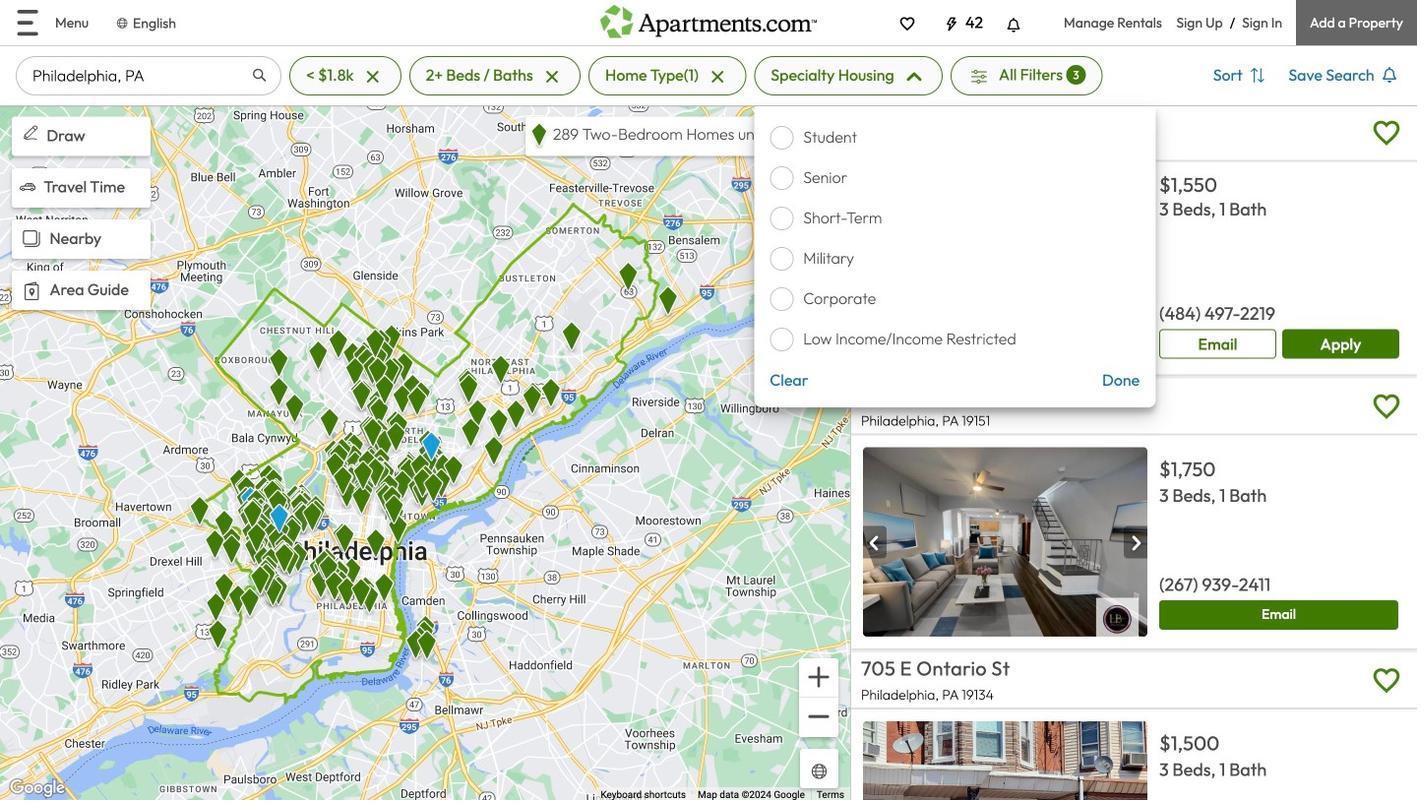 Task type: vqa. For each thing, say whether or not it's contained in the screenshot.
the in
no



Task type: locate. For each thing, give the bounding box(es) containing it.
0 vertical spatial margin image
[[20, 122, 41, 144]]

margin image
[[18, 225, 45, 253], [18, 277, 45, 305]]

1 margin image from the top
[[20, 122, 41, 144]]

margin image
[[20, 122, 41, 144], [20, 179, 35, 195]]

1 vertical spatial margin image
[[18, 277, 45, 305]]

2 placard image image from the left
[[1124, 527, 1148, 559]]

placard image image
[[863, 527, 887, 559], [1124, 527, 1148, 559]]

1 horizontal spatial placard image image
[[1124, 527, 1148, 559]]

2 margin image from the top
[[20, 179, 35, 195]]

1 vertical spatial margin image
[[20, 179, 35, 195]]

0 vertical spatial margin image
[[18, 225, 45, 253]]

building photo - 6200 w stiles st image
[[863, 448, 1148, 637]]

Location or Point of Interest text field
[[16, 56, 282, 95]]

0 horizontal spatial placard image image
[[863, 527, 887, 559]]



Task type: describe. For each thing, give the bounding box(es) containing it.
apartments.com logo image
[[600, 0, 817, 38]]

building photo - 5105 arch st image
[[863, 174, 1148, 363]]

map region
[[0, 105, 851, 800]]

building photo - 705 e ontario st image
[[863, 721, 1148, 800]]

google image
[[5, 776, 70, 800]]

satellite view image
[[808, 760, 831, 783]]

1 margin image from the top
[[18, 225, 45, 253]]

2 margin image from the top
[[18, 277, 45, 305]]

1 placard image image from the left
[[863, 527, 887, 559]]



